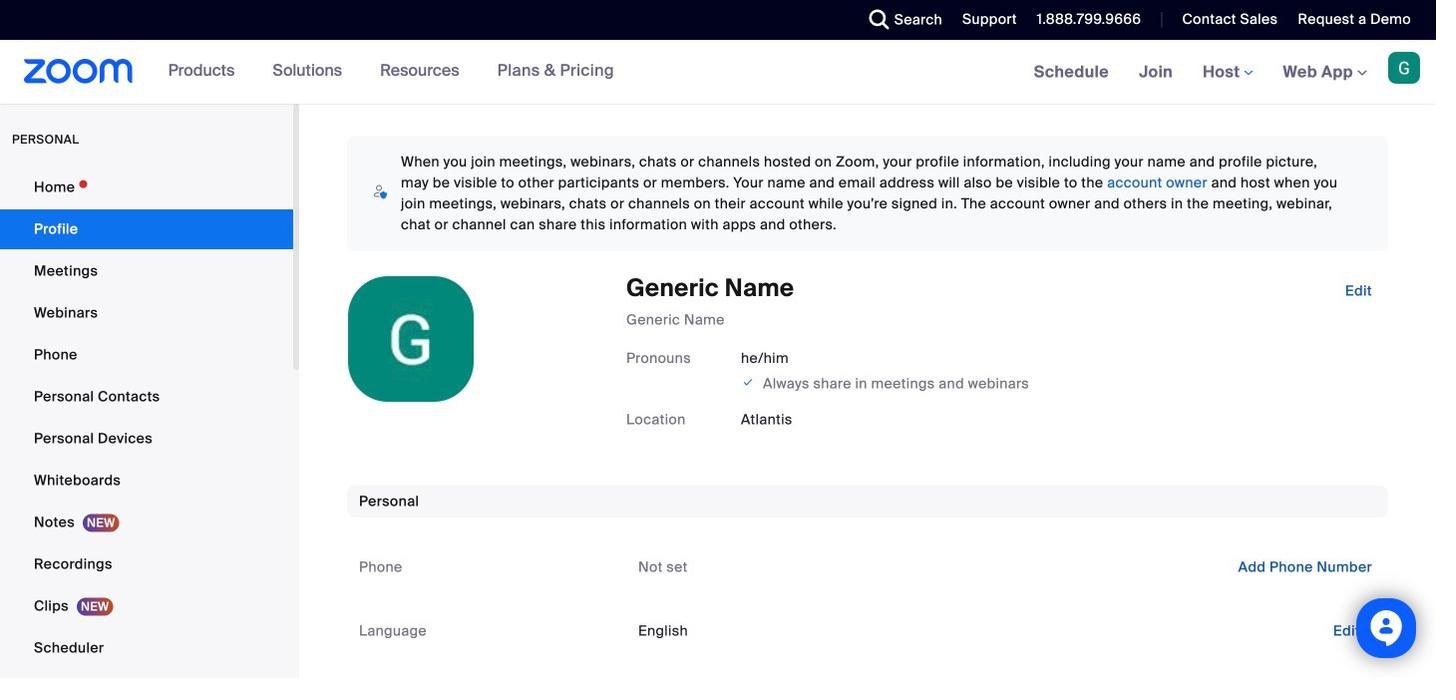 Task type: vqa. For each thing, say whether or not it's contained in the screenshot.
banner
yes



Task type: describe. For each thing, give the bounding box(es) containing it.
product information navigation
[[153, 40, 629, 104]]

meetings navigation
[[1019, 40, 1437, 105]]

user photo image
[[348, 276, 474, 402]]

personal menu menu
[[0, 168, 293, 678]]



Task type: locate. For each thing, give the bounding box(es) containing it.
checked image
[[741, 373, 756, 393]]

edit user photo image
[[395, 330, 427, 348]]

banner
[[0, 40, 1437, 105]]

zoom logo image
[[24, 59, 133, 84]]

profile picture image
[[1389, 52, 1421, 84]]



